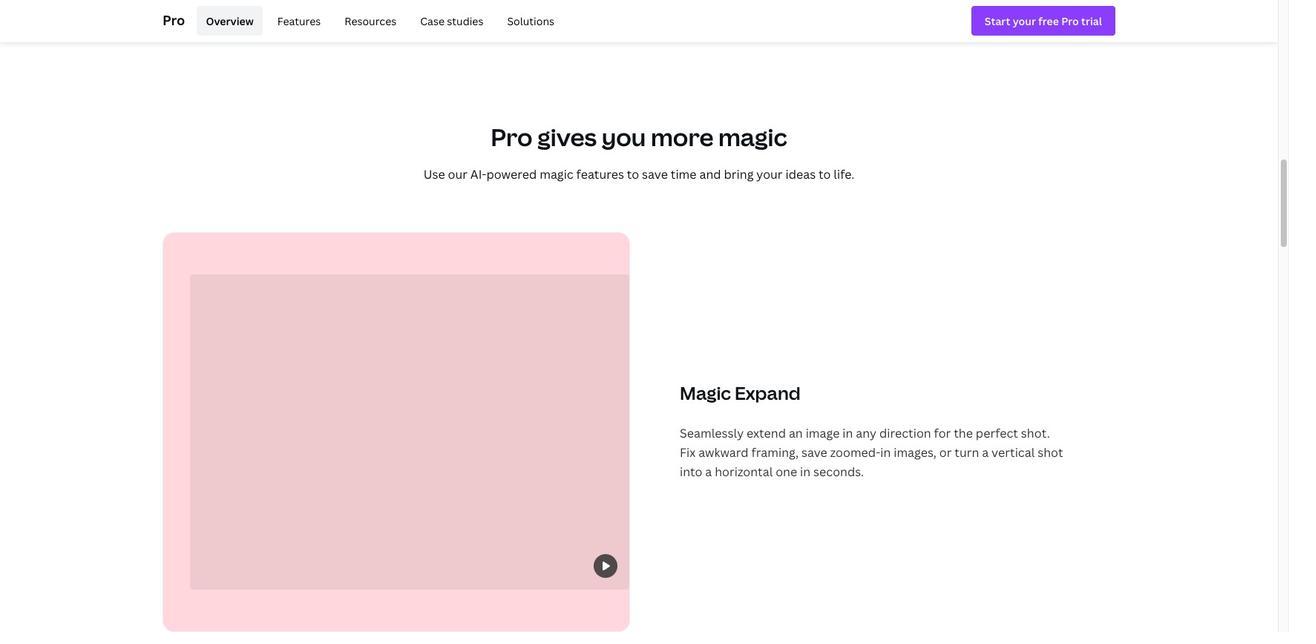 Task type: locate. For each thing, give the bounding box(es) containing it.
resources
[[345, 14, 397, 28]]

magic up bring
[[719, 121, 788, 153]]

into
[[680, 464, 703, 481]]

0 horizontal spatial a
[[706, 464, 712, 481]]

pro left the overview
[[163, 11, 185, 29]]

1 horizontal spatial to
[[819, 166, 831, 182]]

save left time
[[642, 166, 668, 182]]

seamlessly extend an image in any direction for the perfect shot. fix awkward framing, save zoomed-in images, or turn a vertical shot into a horizontal one in seconds.
[[680, 426, 1064, 481]]

1 vertical spatial magic
[[540, 166, 574, 182]]

more
[[651, 121, 714, 153]]

0 horizontal spatial in
[[800, 464, 811, 481]]

0 horizontal spatial pro
[[163, 11, 185, 29]]

for
[[935, 426, 951, 442]]

ideas
[[786, 166, 816, 182]]

magic
[[680, 381, 731, 406]]

time
[[671, 166, 697, 182]]

1 horizontal spatial a
[[983, 445, 989, 461]]

the
[[954, 426, 973, 442]]

1 vertical spatial pro
[[491, 121, 533, 153]]

1 vertical spatial a
[[706, 464, 712, 481]]

0 vertical spatial pro
[[163, 11, 185, 29]]

2 horizontal spatial in
[[881, 445, 891, 461]]

magic
[[719, 121, 788, 153], [540, 166, 574, 182]]

features
[[577, 166, 624, 182]]

in right one
[[800, 464, 811, 481]]

studies
[[447, 14, 484, 28]]

1 to from the left
[[627, 166, 639, 182]]

expand
[[735, 381, 801, 406]]

0 horizontal spatial to
[[627, 166, 639, 182]]

pro element
[[163, 0, 1116, 42]]

menu bar
[[191, 6, 564, 36]]

your
[[757, 166, 783, 182]]

a right into
[[706, 464, 712, 481]]

life.
[[834, 166, 855, 182]]

features link
[[269, 6, 330, 36]]

save
[[642, 166, 668, 182], [802, 445, 828, 461]]

framing,
[[752, 445, 799, 461]]

pro
[[163, 11, 185, 29], [491, 121, 533, 153]]

menu bar inside pro element
[[191, 6, 564, 36]]

0 vertical spatial in
[[843, 426, 853, 442]]

case
[[420, 14, 445, 28]]

ai-
[[471, 166, 487, 182]]

fix
[[680, 445, 696, 461]]

extend
[[747, 426, 786, 442]]

direction
[[880, 426, 932, 442]]

to right features
[[627, 166, 639, 182]]

solutions link
[[499, 6, 564, 36]]

0 vertical spatial magic
[[719, 121, 788, 153]]

a
[[983, 445, 989, 461], [706, 464, 712, 481]]

save down image
[[802, 445, 828, 461]]

solutions
[[507, 14, 555, 28]]

0 vertical spatial a
[[983, 445, 989, 461]]

1 horizontal spatial magic
[[719, 121, 788, 153]]

a right turn
[[983, 445, 989, 461]]

in
[[843, 426, 853, 442], [881, 445, 891, 461], [800, 464, 811, 481]]

pro up powered
[[491, 121, 533, 153]]

vertical
[[992, 445, 1035, 461]]

perfect
[[976, 426, 1019, 442]]

gives
[[538, 121, 597, 153]]

1 horizontal spatial pro
[[491, 121, 533, 153]]

0 horizontal spatial save
[[642, 166, 668, 182]]

in left any
[[843, 426, 853, 442]]

zoomed-
[[831, 445, 881, 461]]

1 horizontal spatial save
[[802, 445, 828, 461]]

0 horizontal spatial magic
[[540, 166, 574, 182]]

in down direction
[[881, 445, 891, 461]]

horizontal
[[715, 464, 773, 481]]

2 to from the left
[[819, 166, 831, 182]]

to
[[627, 166, 639, 182], [819, 166, 831, 182]]

1 horizontal spatial in
[[843, 426, 853, 442]]

awkward
[[699, 445, 749, 461]]

or
[[940, 445, 952, 461]]

one
[[776, 464, 798, 481]]

magic down gives on the left
[[540, 166, 574, 182]]

shot.
[[1022, 426, 1051, 442]]

1 vertical spatial in
[[881, 445, 891, 461]]

you
[[602, 121, 646, 153]]

images,
[[894, 445, 937, 461]]

1 vertical spatial save
[[802, 445, 828, 461]]

save inside the seamlessly extend an image in any direction for the perfect shot. fix awkward framing, save zoomed-in images, or turn a vertical shot into a horizontal one in seconds.
[[802, 445, 828, 461]]

0 vertical spatial save
[[642, 166, 668, 182]]

menu bar containing overview
[[191, 6, 564, 36]]

to left life.
[[819, 166, 831, 182]]



Task type: describe. For each thing, give the bounding box(es) containing it.
case studies
[[420, 14, 484, 28]]

powered
[[487, 166, 537, 182]]

turn
[[955, 445, 980, 461]]

overview link
[[197, 6, 263, 36]]

magic expand
[[680, 381, 801, 406]]

use
[[424, 166, 445, 182]]

image
[[806, 426, 840, 442]]

magic for more
[[719, 121, 788, 153]]

2 vertical spatial in
[[800, 464, 811, 481]]

seamlessly
[[680, 426, 744, 442]]

case studies link
[[412, 6, 493, 36]]

any
[[856, 426, 877, 442]]

seconds.
[[814, 464, 864, 481]]

shot
[[1038, 445, 1064, 461]]

magic for powered
[[540, 166, 574, 182]]

overview
[[206, 14, 254, 28]]

an
[[789, 426, 803, 442]]

our
[[448, 166, 468, 182]]

features
[[278, 14, 321, 28]]

resources link
[[336, 6, 406, 36]]

bring
[[724, 166, 754, 182]]

and
[[700, 166, 721, 182]]

pro for pro
[[163, 11, 185, 29]]

pro for pro gives you more magic
[[491, 121, 533, 153]]

pro gives you more magic
[[491, 121, 788, 153]]

use our ai-powered magic features to save time and bring your ideas to life.
[[424, 166, 855, 182]]



Task type: vqa. For each thing, say whether or not it's contained in the screenshot.
Resources link
yes



